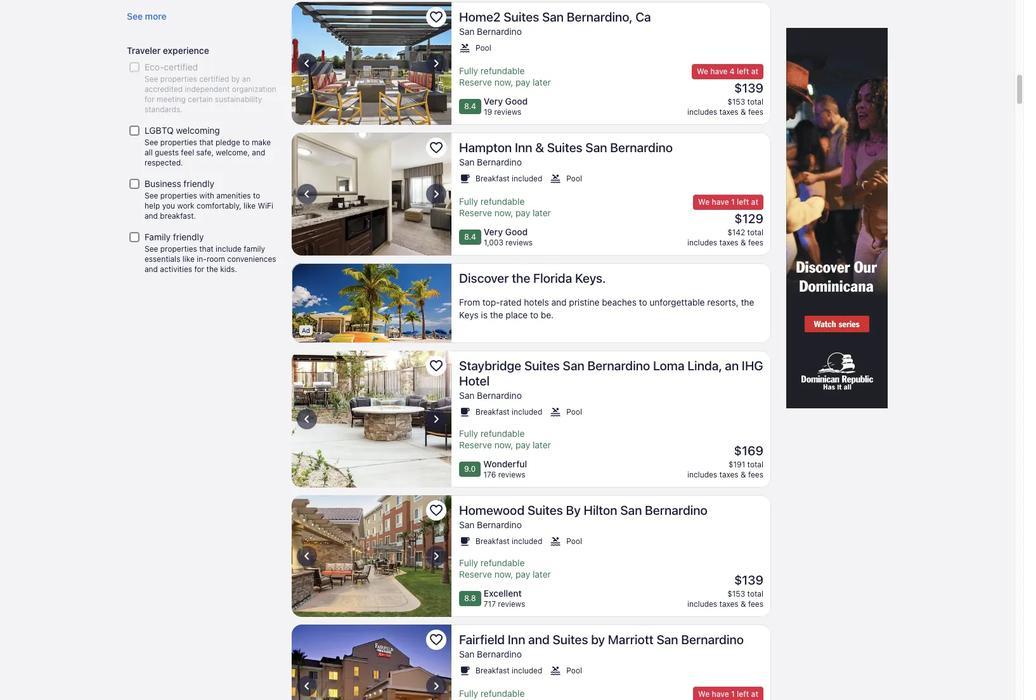 Task type: locate. For each thing, give the bounding box(es) containing it.
properties for business
[[160, 191, 197, 200]]

properties inside 'family friendly see properties that include family essentials like in-room conveniences and activities for the kids.'
[[160, 244, 197, 254]]

total inside $139 $153 total includes taxes & fees
[[747, 589, 764, 599]]

included up fully refundable
[[512, 666, 542, 675]]

1 vertical spatial 1
[[731, 689, 735, 699]]

see inside dropdown button
[[127, 11, 143, 22]]

reserve up 1,003
[[459, 207, 492, 218]]

properties inside eco-certified see properties certified by an accredited independent organization for meeting certain sustainability standards.
[[160, 74, 197, 84]]

reserve for hampton inn & suites san bernardino
[[459, 207, 492, 218]]

like left wifi
[[244, 201, 256, 211]]

4 now, from the top
[[494, 569, 513, 580]]

3 total from the top
[[747, 460, 764, 469]]

reviews down excellent
[[498, 599, 525, 609]]

2 vertical spatial at
[[751, 689, 758, 699]]

and down help
[[145, 211, 158, 221]]

4 properties from the top
[[160, 244, 197, 254]]

see down the family
[[145, 244, 158, 254]]

very up 1,003
[[484, 226, 503, 237]]

1 fully from the top
[[459, 65, 478, 76]]

fully refundable reserve now, pay later
[[459, 65, 551, 88], [459, 196, 551, 218], [459, 428, 551, 450], [459, 557, 551, 580]]

1 horizontal spatial like
[[244, 201, 256, 211]]

standards.
[[145, 105, 183, 114]]

0 vertical spatial good
[[505, 96, 528, 107]]

reserve up 9.0
[[459, 439, 492, 450]]

we inside we have 1 left at $129 $142 total includes taxes & fees
[[698, 197, 710, 207]]

1 breakfast included from the top
[[476, 174, 542, 183]]

fully right show next image for fairfield inn and suites by marriott san bernardino
[[459, 688, 478, 699]]

properties for lgbtq
[[160, 138, 197, 147]]

make
[[252, 138, 271, 147]]

good for inn
[[505, 226, 528, 237]]

small image down homewood in the bottom of the page
[[459, 536, 471, 547]]

san
[[542, 10, 564, 24], [459, 26, 475, 37], [586, 140, 607, 155], [459, 157, 475, 167], [563, 358, 585, 373], [459, 390, 475, 401], [620, 503, 642, 517], [459, 519, 475, 530], [657, 632, 678, 647], [459, 649, 475, 660]]

and down essentials
[[145, 265, 158, 274]]

$191
[[729, 460, 745, 469]]

good for suites
[[505, 96, 528, 107]]

breakfast included down "hotel"
[[476, 407, 542, 417]]

1 good from the top
[[505, 96, 528, 107]]

0 horizontal spatial an
[[242, 74, 251, 84]]

4 includes from the top
[[687, 599, 717, 609]]

Save Home2 Suites San Bernardino, Ca to a trip checkbox
[[426, 7, 446, 27]]

fully refundable reserve now, pay later up excellent
[[459, 557, 551, 580]]

$153
[[727, 97, 745, 107], [727, 589, 745, 599]]

meeting
[[157, 95, 186, 104]]

included up the wonderful
[[512, 407, 542, 417]]

3 fully from the top
[[459, 428, 478, 439]]

see left more
[[127, 11, 143, 22]]

0 vertical spatial left
[[737, 67, 749, 76]]

see down eco- on the top left of the page
[[145, 74, 158, 84]]

show next image for hampton inn & suites san bernardino image
[[429, 186, 444, 202]]

0 vertical spatial $153
[[727, 97, 745, 107]]

now, for home2
[[494, 77, 513, 88]]

1 vertical spatial 8.4
[[464, 232, 476, 242]]

pay up the very good 19 reviews
[[516, 77, 530, 88]]

1 1 from the top
[[731, 197, 735, 207]]

certain
[[188, 95, 213, 104]]

2 breakfast included from the top
[[476, 407, 542, 417]]

advertisement image
[[292, 263, 452, 343]]

2 $153 from the top
[[727, 589, 745, 599]]

refundable down fairfield
[[481, 688, 525, 699]]

1 at from the top
[[751, 67, 758, 76]]

good inside the very good 19 reviews
[[505, 96, 528, 107]]

an inside eco-certified see properties certified by an accredited independent organization for meeting certain sustainability standards.
[[242, 74, 251, 84]]

fully refundable reserve now, pay later up 'very good 1,003 reviews'
[[459, 196, 551, 218]]

4 taxes from the top
[[719, 599, 739, 609]]

that
[[199, 138, 213, 147], [199, 244, 213, 254]]

reviews right 1,003
[[506, 238, 533, 247]]

1 vertical spatial for
[[194, 265, 204, 274]]

for up the standards.
[[145, 95, 155, 104]]

0 vertical spatial 1
[[731, 197, 735, 207]]

1 horizontal spatial an
[[725, 358, 739, 373]]

1 vertical spatial very
[[484, 226, 503, 237]]

organization
[[232, 84, 276, 94]]

includes inside $139 $153 total includes taxes & fees
[[687, 599, 717, 609]]

family
[[145, 232, 171, 242]]

included down hampton inn & suites san bernardino san bernardino
[[512, 174, 542, 183]]

pool for &
[[567, 174, 582, 183]]

reserve for homewood suites by hilton san bernardino
[[459, 569, 492, 580]]

Save Homewood Suites By Hilton San Bernardino to a trip checkbox
[[426, 500, 446, 521]]

very inside 'very good 1,003 reviews'
[[484, 226, 503, 237]]

8.4 left 1,003
[[464, 232, 476, 242]]

essentials
[[145, 254, 180, 264]]

4 fully refundable reserve now, pay later from the top
[[459, 557, 551, 580]]

like left in-
[[183, 254, 195, 264]]

hampton inn & suites san bernardino san bernardino
[[459, 140, 673, 167]]

2 properties from the top
[[160, 138, 197, 147]]

1 breakfast from the top
[[476, 174, 510, 183]]

fees
[[748, 107, 764, 117], [748, 238, 764, 247], [748, 470, 764, 479], [748, 599, 764, 609]]

2 8.4 from the top
[[464, 232, 476, 242]]

reviews right 19
[[494, 107, 521, 117]]

to right beaches
[[639, 297, 647, 308]]

breakfast down "hotel"
[[476, 407, 510, 417]]

pool down fairfield inn and suites by marriott san bernardino san bernardino
[[567, 666, 582, 675]]

3 breakfast included from the top
[[476, 537, 542, 546]]

see inside 'family friendly see properties that include family essentials like in-room conveniences and activities for the kids.'
[[145, 244, 158, 254]]

4 later from the top
[[533, 569, 551, 580]]

includes
[[687, 107, 717, 117], [687, 238, 717, 247], [687, 470, 717, 479], [687, 599, 717, 609]]

refundable for homewood
[[481, 557, 525, 568]]

1 vertical spatial good
[[505, 226, 528, 237]]

left inside we have 1 left at $129 $142 total includes taxes & fees
[[737, 197, 749, 207]]

properties for family
[[160, 244, 197, 254]]

at
[[751, 67, 758, 76], [751, 197, 758, 207], [751, 689, 758, 699]]

1 vertical spatial $153
[[727, 589, 745, 599]]

0 vertical spatial have
[[710, 67, 728, 76]]

at inside we have 4 left at $139 $153 total includes taxes & fees
[[751, 67, 758, 76]]

like inside 'family friendly see properties that include family essentials like in-room conveniences and activities for the kids.'
[[183, 254, 195, 264]]

the inside 'family friendly see properties that include family essentials like in-room conveniences and activities for the kids.'
[[206, 265, 218, 274]]

8.4 for home2 suites san bernardino, ca
[[464, 101, 476, 111]]

and down make
[[252, 148, 265, 157]]

fully refundable reserve now, pay later up the wonderful
[[459, 428, 551, 450]]

good
[[505, 96, 528, 107], [505, 226, 528, 237]]

inn for hampton
[[515, 140, 532, 155]]

pay
[[516, 77, 530, 88], [516, 207, 530, 218], [516, 439, 530, 450], [516, 569, 530, 580]]

see inside eco-certified see properties certified by an accredited independent organization for meeting certain sustainability standards.
[[145, 74, 158, 84]]

left for $139
[[737, 67, 749, 76]]

0 vertical spatial for
[[145, 95, 155, 104]]

3 refundable from the top
[[481, 428, 525, 439]]

small image
[[459, 42, 471, 54], [459, 173, 471, 185], [550, 173, 561, 185], [459, 407, 471, 418], [550, 407, 561, 418], [459, 665, 471, 677]]

8.4 left 19
[[464, 101, 476, 111]]

reviews inside excellent 717 reviews
[[498, 599, 525, 609]]

2 total from the top
[[747, 228, 764, 237]]

homewood
[[459, 503, 525, 517]]

refundable up the wonderful
[[481, 428, 525, 439]]

2 fully from the top
[[459, 196, 478, 207]]

2 $139 from the top
[[734, 573, 764, 587]]

1 that from the top
[[199, 138, 213, 147]]

suites inside 'staybridge suites san bernardino loma linda, an ihg hotel san bernardino'
[[524, 358, 560, 373]]

0 vertical spatial very
[[484, 96, 503, 107]]

breakfast included up fully refundable
[[476, 666, 542, 675]]

breakfast up fully refundable
[[476, 666, 510, 675]]

3 fully refundable reserve now, pay later from the top
[[459, 428, 551, 450]]

conveniences
[[227, 254, 276, 264]]

suites inside homewood suites by hilton san bernardino san bernardino
[[528, 503, 563, 517]]

breakfast included for hampton
[[476, 174, 542, 183]]

have for $129
[[712, 197, 729, 207]]

have for $139
[[710, 67, 728, 76]]

3 includes from the top
[[687, 470, 717, 479]]

1 vertical spatial left
[[737, 197, 749, 207]]

properties
[[160, 74, 197, 84], [160, 138, 197, 147], [160, 191, 197, 200], [160, 244, 197, 254]]

good inside 'very good 1,003 reviews'
[[505, 226, 528, 237]]

family friendly see properties that include family essentials like in-room conveniences and activities for the kids.
[[145, 232, 276, 274]]

homewood suites by hilton san bernardino san bernardino
[[459, 503, 708, 530]]

florida
[[533, 271, 572, 285]]

reserve
[[459, 77, 492, 88], [459, 207, 492, 218], [459, 439, 492, 450], [459, 569, 492, 580]]

0 horizontal spatial like
[[183, 254, 195, 264]]

certified down experience
[[164, 62, 198, 72]]

certified up independent
[[199, 74, 229, 84]]

have inside we have 4 left at $139 $153 total includes taxes & fees
[[710, 67, 728, 76]]

1 later from the top
[[533, 77, 551, 88]]

very inside the very good 19 reviews
[[484, 96, 503, 107]]

4 included from the top
[[512, 666, 542, 675]]

breakfast for staybridge
[[476, 407, 510, 417]]

0 vertical spatial at
[[751, 67, 758, 76]]

see for eco-certified
[[145, 74, 158, 84]]

inn
[[515, 140, 532, 155], [508, 632, 525, 647]]

properties up accredited
[[160, 74, 197, 84]]

very up 19
[[484, 96, 503, 107]]

1 $153 from the top
[[727, 97, 745, 107]]

1 includes from the top
[[687, 107, 717, 117]]

have
[[710, 67, 728, 76], [712, 197, 729, 207], [712, 689, 729, 699]]

0 vertical spatial 8.4
[[464, 101, 476, 111]]

eco-certified see properties certified by an accredited independent organization for meeting certain sustainability standards.
[[145, 62, 276, 114]]

0 horizontal spatial by
[[231, 74, 240, 84]]

marriott
[[608, 632, 654, 647]]

see up all
[[145, 138, 158, 147]]

1 terrace/patio image from the top
[[292, 2, 452, 125]]

inn inside fairfield inn and suites by marriott san bernardino san bernardino
[[508, 632, 525, 647]]

help
[[145, 201, 160, 211]]

8.4 for hampton inn & suites san bernardino
[[464, 232, 476, 242]]

guests
[[155, 148, 179, 157]]

3 breakfast from the top
[[476, 537, 510, 546]]

like inside business friendly see properties with amenities to help you work comfortably, like wifi and breakfast.
[[244, 201, 256, 211]]

2 fully refundable reserve now, pay later from the top
[[459, 196, 551, 218]]

2 taxes from the top
[[719, 238, 739, 247]]

and right fairfield
[[528, 632, 550, 647]]

in-
[[197, 254, 207, 264]]

inn for fairfield
[[508, 632, 525, 647]]

by left marriott
[[591, 632, 605, 647]]

4 breakfast from the top
[[476, 666, 510, 675]]

1 inside we have 1 left at $129 $142 total includes taxes & fees
[[731, 197, 735, 207]]

reserve up 8.8
[[459, 569, 492, 580]]

properties inside business friendly see properties with amenities to help you work comfortably, like wifi and breakfast.
[[160, 191, 197, 200]]

very for home2
[[484, 96, 503, 107]]

1 8.4 from the top
[[464, 101, 476, 111]]

0 vertical spatial terrace/patio image
[[292, 2, 452, 125]]

fully up 9.0
[[459, 428, 478, 439]]

2 reserve from the top
[[459, 207, 492, 218]]

1 $139 from the top
[[734, 81, 764, 95]]

2 that from the top
[[199, 244, 213, 254]]

sustainability
[[215, 95, 262, 104]]

hilton
[[584, 503, 617, 517]]

small image
[[459, 536, 471, 547], [550, 536, 561, 547], [550, 665, 561, 677]]

1 vertical spatial we
[[698, 197, 710, 207]]

1 horizontal spatial certified
[[199, 74, 229, 84]]

2 vertical spatial left
[[737, 689, 749, 699]]

inn right hampton
[[515, 140, 532, 155]]

1 vertical spatial an
[[725, 358, 739, 373]]

terrace/patio image for homewood
[[292, 495, 452, 617]]

3 included from the top
[[512, 537, 542, 546]]

properties inside lgbtq welcoming see properties that pledge to make all guests feel safe, welcome, and respected.
[[160, 138, 197, 147]]

breakfast included
[[476, 174, 542, 183], [476, 407, 542, 417], [476, 537, 542, 546], [476, 666, 542, 675]]

0 vertical spatial $139
[[734, 81, 764, 95]]

and inside lgbtq welcoming see properties that pledge to make all guests feel safe, welcome, and respected.
[[252, 148, 265, 157]]

terrace/patio image
[[292, 2, 452, 125], [292, 495, 452, 617]]

breakfast included down hampton
[[476, 174, 542, 183]]

see up help
[[145, 191, 158, 200]]

suites for staybridge
[[524, 358, 560, 373]]

small image down homewood suites by hilton san bernardino san bernardino
[[550, 536, 561, 547]]

to inside business friendly see properties with amenities to help you work comfortably, like wifi and breakfast.
[[253, 191, 260, 200]]

3 taxes from the top
[[719, 470, 739, 479]]

pay up 'very good 1,003 reviews'
[[516, 207, 530, 218]]

see inside business friendly see properties with amenities to help you work comfortably, like wifi and breakfast.
[[145, 191, 158, 200]]

the
[[206, 265, 218, 274], [512, 271, 530, 285], [741, 297, 754, 308], [490, 309, 503, 320]]

1 properties from the top
[[160, 74, 197, 84]]

that inside 'family friendly see properties that include family essentials like in-room conveniences and activities for the kids.'
[[199, 244, 213, 254]]

by inside fairfield inn and suites by marriott san bernardino san bernardino
[[591, 632, 605, 647]]

by
[[231, 74, 240, 84], [591, 632, 605, 647]]

to inside lgbtq welcoming see properties that pledge to make all guests feel safe, welcome, and respected.
[[242, 138, 250, 147]]

left for $129
[[737, 197, 749, 207]]

fully right show next image for home2 suites san bernardino, ca
[[459, 65, 478, 76]]

2 terrace/patio image from the top
[[292, 495, 452, 617]]

taxes inside we have 1 left at $129 $142 total includes taxes & fees
[[719, 238, 739, 247]]

1 horizontal spatial for
[[194, 265, 204, 274]]

properties up feel
[[160, 138, 197, 147]]

at inside we have 1 left at $129 $142 total includes taxes & fees
[[751, 197, 758, 207]]

included
[[512, 174, 542, 183], [512, 407, 542, 417], [512, 537, 542, 546], [512, 666, 542, 675]]

suites inside home2 suites san bernardino, ca san bernardino
[[504, 10, 539, 24]]

lgbtq
[[145, 125, 174, 136]]

pay for home2
[[516, 77, 530, 88]]

the down room
[[206, 265, 218, 274]]

2 1 from the top
[[731, 689, 735, 699]]

4 fees from the top
[[748, 599, 764, 609]]

friendly inside 'family friendly see properties that include family essentials like in-room conveniences and activities for the kids.'
[[173, 232, 204, 242]]

1 taxes from the top
[[719, 107, 739, 117]]

1 vertical spatial inn
[[508, 632, 525, 647]]

now, up the wonderful
[[494, 439, 513, 450]]

0 vertical spatial inn
[[515, 140, 532, 155]]

1 reserve from the top
[[459, 77, 492, 88]]

now, up 'very good 1,003 reviews'
[[494, 207, 513, 218]]

0 vertical spatial like
[[244, 201, 256, 211]]

& inside hampton inn & suites san bernardino san bernardino
[[535, 140, 544, 155]]

3 pay from the top
[[516, 439, 530, 450]]

for
[[145, 95, 155, 104], [194, 265, 204, 274]]

now,
[[494, 77, 513, 88], [494, 207, 513, 218], [494, 439, 513, 450], [494, 569, 513, 580]]

fully right show next image for homewood suites by hilton san bernardino
[[459, 557, 478, 568]]

friendly
[[184, 178, 214, 189], [173, 232, 204, 242]]

have inside we have 1 left at $129 $142 total includes taxes & fees
[[712, 197, 729, 207]]

see inside lgbtq welcoming see properties that pledge to make all guests feel safe, welcome, and respected.
[[145, 138, 158, 147]]

0 horizontal spatial for
[[145, 95, 155, 104]]

an up organization
[[242, 74, 251, 84]]

1 left from the top
[[737, 67, 749, 76]]

2 fees from the top
[[748, 238, 764, 247]]

now, up the very good 19 reviews
[[494, 77, 513, 88]]

suites for homewood
[[528, 503, 563, 517]]

kids.
[[220, 265, 237, 274]]

4 total from the top
[[747, 589, 764, 599]]

1 vertical spatial like
[[183, 254, 195, 264]]

like
[[244, 201, 256, 211], [183, 254, 195, 264]]

4 breakfast included from the top
[[476, 666, 542, 675]]

2 vertical spatial we
[[698, 689, 710, 699]]

breakfast included for homewood
[[476, 537, 542, 546]]

pledge
[[216, 138, 240, 147]]

0 vertical spatial we
[[697, 67, 708, 76]]

pool
[[476, 43, 491, 53], [567, 174, 582, 183], [567, 407, 582, 417], [567, 537, 582, 546], [567, 666, 582, 675]]

now, up excellent
[[494, 569, 513, 580]]

2 at from the top
[[751, 197, 758, 207]]

show previous image for homewood suites by hilton san bernardino image
[[299, 549, 315, 564]]

3 properties from the top
[[160, 191, 197, 200]]

show next image for homewood suites by hilton san bernardino image
[[429, 549, 444, 564]]

1 vertical spatial by
[[591, 632, 605, 647]]

pool down hampton inn & suites san bernardino san bernardino
[[567, 174, 582, 183]]

& inside we have 4 left at $139 $153 total includes taxes & fees
[[741, 107, 746, 117]]

to left make
[[242, 138, 250, 147]]

2 now, from the top
[[494, 207, 513, 218]]

show previous image for home2 suites san bernardino, ca image
[[299, 56, 315, 71]]

3 later from the top
[[533, 439, 551, 450]]

living area image
[[292, 133, 452, 256]]

1 pay from the top
[[516, 77, 530, 88]]

pay for homewood
[[516, 569, 530, 580]]

4 reserve from the top
[[459, 569, 492, 580]]

show previous image for fairfield inn and suites by marriott san bernardino image
[[299, 679, 315, 694]]

& inside $169 $191 total includes taxes & fees
[[741, 470, 746, 479]]

$139 inside we have 4 left at $139 $153 total includes taxes & fees
[[734, 81, 764, 95]]

1 vertical spatial certified
[[199, 74, 229, 84]]

1 vertical spatial at
[[751, 197, 758, 207]]

0 vertical spatial by
[[231, 74, 240, 84]]

left
[[737, 67, 749, 76], [737, 197, 749, 207], [737, 689, 749, 699]]

2 included from the top
[[512, 407, 542, 417]]

and inside 'family friendly see properties that include family essentials like in-room conveniences and activities for the kids.'
[[145, 265, 158, 274]]

refundable up excellent
[[481, 557, 525, 568]]

2 very from the top
[[484, 226, 503, 237]]

traveler experience
[[127, 45, 209, 56]]

total
[[747, 97, 764, 107], [747, 228, 764, 237], [747, 460, 764, 469], [747, 589, 764, 599]]

an
[[242, 74, 251, 84], [725, 358, 739, 373]]

0 vertical spatial that
[[199, 138, 213, 147]]

2 good from the top
[[505, 226, 528, 237]]

breakfast
[[476, 174, 510, 183], [476, 407, 510, 417], [476, 537, 510, 546], [476, 666, 510, 675]]

1 refundable from the top
[[481, 65, 525, 76]]

fully refundable reserve now, pay later up the very good 19 reviews
[[459, 65, 551, 88]]

friendly up with
[[184, 178, 214, 189]]

friendly down the breakfast.
[[173, 232, 204, 242]]

2 pay from the top
[[516, 207, 530, 218]]

breakfast included down homewood in the bottom of the page
[[476, 537, 542, 546]]

properties up work
[[160, 191, 197, 200]]

good up discover the florida keys.
[[505, 226, 528, 237]]

2 refundable from the top
[[481, 196, 525, 207]]

1 vertical spatial $139
[[734, 573, 764, 587]]

small image down fairfield inn and suites by marriott san bernardino san bernardino
[[550, 665, 561, 677]]

0 vertical spatial an
[[242, 74, 251, 84]]

friendly inside business friendly see properties with amenities to help you work comfortably, like wifi and breakfast.
[[184, 178, 214, 189]]

1 horizontal spatial by
[[591, 632, 605, 647]]

we
[[697, 67, 708, 76], [698, 197, 710, 207], [698, 689, 710, 699]]

we have 1 left at $129 $142 total includes taxes & fees
[[687, 197, 764, 247]]

3 now, from the top
[[494, 439, 513, 450]]

4 refundable from the top
[[481, 557, 525, 568]]

1 vertical spatial that
[[199, 244, 213, 254]]

1 now, from the top
[[494, 77, 513, 88]]

pay up excellent
[[516, 569, 530, 580]]

1 vertical spatial friendly
[[173, 232, 204, 242]]

Save Staybridge Suites San Bernardino Loma Linda, an IHG Hotel to a trip checkbox
[[426, 356, 446, 376]]

properties up essentials
[[160, 244, 197, 254]]

small image for homewood
[[550, 536, 561, 547]]

that up in-
[[199, 244, 213, 254]]

good up hampton
[[505, 96, 528, 107]]

total inside we have 4 left at $139 $153 total includes taxes & fees
[[747, 97, 764, 107]]

an inside 'staybridge suites san bernardino loma linda, an ihg hotel san bernardino'
[[725, 358, 739, 373]]

reviews down the wonderful
[[498, 470, 525, 479]]

reserve up 19
[[459, 77, 492, 88]]

and inside business friendly see properties with amenities to help you work comfortably, like wifi and breakfast.
[[145, 211, 158, 221]]

business friendly see properties with amenities to help you work comfortably, like wifi and breakfast.
[[145, 178, 273, 221]]

by up sustainability
[[231, 74, 240, 84]]

2 left from the top
[[737, 197, 749, 207]]

pool down 'staybridge suites san bernardino loma linda, an ihg hotel san bernardino'
[[567, 407, 582, 417]]

8.4
[[464, 101, 476, 111], [464, 232, 476, 242]]

0 vertical spatial certified
[[164, 62, 198, 72]]

1 fees from the top
[[748, 107, 764, 117]]

by inside eco-certified see properties certified by an accredited independent organization for meeting certain sustainability standards.
[[231, 74, 240, 84]]

4 pay from the top
[[516, 569, 530, 580]]

3 fees from the top
[[748, 470, 764, 479]]

and up be.
[[551, 297, 567, 308]]

inn inside hampton inn & suites san bernardino san bernardino
[[515, 140, 532, 155]]

1 total from the top
[[747, 97, 764, 107]]

2 includes from the top
[[687, 238, 717, 247]]

1 very from the top
[[484, 96, 503, 107]]

1 included from the top
[[512, 174, 542, 183]]

1 vertical spatial terrace/patio image
[[292, 495, 452, 617]]

for down in-
[[194, 265, 204, 274]]

2 later from the top
[[533, 207, 551, 218]]

refundable up 'very good 1,003 reviews'
[[481, 196, 525, 207]]

1 fully refundable reserve now, pay later from the top
[[459, 65, 551, 88]]

breakfast down hampton
[[476, 174, 510, 183]]

left inside we have 4 left at $139 $153 total includes taxes & fees
[[737, 67, 749, 76]]

activities
[[160, 265, 192, 274]]

1 vertical spatial have
[[712, 197, 729, 207]]

3 reserve from the top
[[459, 439, 492, 450]]

bernardino
[[477, 26, 522, 37], [610, 140, 673, 155], [477, 157, 522, 167], [588, 358, 650, 373], [477, 390, 522, 401], [645, 503, 708, 517], [477, 519, 522, 530], [681, 632, 744, 647], [477, 649, 522, 660]]

2 breakfast from the top
[[476, 407, 510, 417]]

included down homewood in the bottom of the page
[[512, 537, 542, 546]]

keys.
[[575, 271, 606, 285]]

eco-
[[145, 62, 164, 72]]

experience
[[163, 45, 209, 56]]

an left ihg
[[725, 358, 739, 373]]

we inside we have 4 left at $139 $153 total includes taxes & fees
[[697, 67, 708, 76]]

0 vertical spatial friendly
[[184, 178, 214, 189]]

inn right fairfield
[[508, 632, 525, 647]]

4 fully from the top
[[459, 557, 478, 568]]

fully right show next image for hampton inn & suites san bernardino
[[459, 196, 478, 207]]

now, for staybridge
[[494, 439, 513, 450]]

$153 inside $139 $153 total includes taxes & fees
[[727, 589, 745, 599]]

that inside lgbtq welcoming see properties that pledge to make all guests feel safe, welcome, and respected.
[[199, 138, 213, 147]]

pool down homewood suites by hilton san bernardino san bernardino
[[567, 537, 582, 546]]

the up rated
[[512, 271, 530, 285]]

reviews inside the very good 19 reviews
[[494, 107, 521, 117]]

taxes
[[719, 107, 739, 117], [719, 238, 739, 247], [719, 470, 739, 479], [719, 599, 739, 609]]

refundable up the very good 19 reviews
[[481, 65, 525, 76]]

reserve for home2 suites san bernardino, ca
[[459, 77, 492, 88]]

an for linda,
[[725, 358, 739, 373]]

that up the safe,
[[199, 138, 213, 147]]

breakfast down homewood in the bottom of the page
[[476, 537, 510, 546]]

1
[[731, 197, 735, 207], [731, 689, 735, 699]]

pay up the wonderful
[[516, 439, 530, 450]]

included for fairfield
[[512, 666, 542, 675]]

see for business friendly
[[145, 191, 158, 200]]

to up wifi
[[253, 191, 260, 200]]



Task type: describe. For each thing, give the bounding box(es) containing it.
feel
[[181, 148, 194, 157]]

Save Hampton Inn & Suites San Bernardino to a trip checkbox
[[426, 138, 446, 158]]

an for by
[[242, 74, 251, 84]]

at for $129
[[751, 197, 758, 207]]

we have 4 left at $139 $153 total includes taxes & fees
[[687, 67, 764, 117]]

ihg
[[742, 358, 763, 373]]

with
[[199, 191, 214, 200]]

taxes inside we have 4 left at $139 $153 total includes taxes & fees
[[719, 107, 739, 117]]

show next image for home2 suites san bernardino, ca image
[[429, 56, 444, 71]]

for inside eco-certified see properties certified by an accredited independent organization for meeting certain sustainability standards.
[[145, 95, 155, 104]]

suites inside fairfield inn and suites by marriott san bernardino san bernardino
[[553, 632, 588, 647]]

show next image for staybridge suites san bernardino loma linda, an ihg hotel image
[[429, 412, 444, 427]]

linda,
[[688, 358, 722, 373]]

total inside $169 $191 total includes taxes & fees
[[747, 460, 764, 469]]

welcoming
[[176, 125, 220, 136]]

fees inside we have 4 left at $139 $153 total includes taxes & fees
[[748, 107, 764, 117]]

the right resorts,
[[741, 297, 754, 308]]

included for hampton
[[512, 174, 542, 183]]

reviews inside wonderful 176 reviews
[[498, 470, 525, 479]]

fairfield
[[459, 632, 505, 647]]

independent
[[185, 84, 230, 94]]

comfortably,
[[197, 201, 241, 211]]

staybridge
[[459, 358, 521, 373]]

fully refundable reserve now, pay later for staybridge
[[459, 428, 551, 450]]

later for home2
[[533, 77, 551, 88]]

Save Fairfield Inn and Suites by Marriott San Bernardino to a trip checkbox
[[426, 630, 446, 650]]

wonderful
[[483, 459, 527, 469]]

and inside fairfield inn and suites by marriott san bernardino san bernardino
[[528, 632, 550, 647]]

now, for hampton
[[494, 207, 513, 218]]

reviews inside 'very good 1,003 reviews'
[[506, 238, 533, 247]]

0 horizontal spatial certified
[[164, 62, 198, 72]]

home2 suites san bernardino, ca san bernardino
[[459, 10, 651, 37]]

refundable for home2
[[481, 65, 525, 76]]

suites inside hampton inn & suites san bernardino san bernardino
[[547, 140, 583, 155]]

pool down home2
[[476, 43, 491, 53]]

fully for hampton inn & suites san bernardino
[[459, 196, 478, 207]]

$169 $191 total includes taxes & fees
[[687, 443, 764, 479]]

includes inside $169 $191 total includes taxes & fees
[[687, 470, 717, 479]]

& inside $139 $153 total includes taxes & fees
[[741, 599, 746, 609]]

respected.
[[145, 158, 183, 168]]

be.
[[541, 309, 554, 320]]

included for homewood
[[512, 537, 542, 546]]

breakfast included for staybridge
[[476, 407, 542, 417]]

loma
[[653, 358, 685, 373]]

fully for home2 suites san bernardino, ca
[[459, 65, 478, 76]]

now, for homewood
[[494, 569, 513, 580]]

hotels
[[524, 297, 549, 308]]

place
[[506, 309, 528, 320]]

show previous image for hampton inn & suites san bernardino image
[[299, 186, 315, 202]]

excellent
[[484, 588, 522, 599]]

refundable for staybridge
[[481, 428, 525, 439]]

for inside 'family friendly see properties that include family essentials like in-room conveniences and activities for the kids.'
[[194, 265, 204, 274]]

discover
[[459, 271, 509, 285]]

$153 inside we have 4 left at $139 $153 total includes taxes & fees
[[727, 97, 745, 107]]

we for $139
[[697, 67, 708, 76]]

1 for we have 1 left at
[[731, 689, 735, 699]]

safe,
[[196, 148, 214, 157]]

see more button
[[127, 11, 276, 22]]

9.0
[[464, 464, 476, 474]]

by
[[566, 503, 581, 517]]

fees inside we have 1 left at $129 $142 total includes taxes & fees
[[748, 238, 764, 247]]

fairfield inn and suites by marriott san bernardino san bernardino
[[459, 632, 744, 660]]

fees inside $139 $153 total includes taxes & fees
[[748, 599, 764, 609]]

business
[[145, 178, 181, 189]]

discover the florida keys.
[[459, 271, 606, 285]]

$139 $153 total includes taxes & fees
[[687, 573, 764, 609]]

wonderful 176 reviews
[[483, 459, 527, 479]]

see for lgbtq welcoming
[[145, 138, 158, 147]]

all
[[145, 148, 153, 157]]

breakfast for hampton
[[476, 174, 510, 183]]

keys
[[459, 309, 479, 320]]

fully refundable reserve now, pay later for homewood
[[459, 557, 551, 580]]

breakfast for fairfield
[[476, 666, 510, 675]]

later for staybridge
[[533, 439, 551, 450]]

we have 1 left at
[[698, 689, 758, 699]]

5 fully from the top
[[459, 688, 478, 699]]

fully refundable reserve now, pay later for hampton
[[459, 196, 551, 218]]

top-
[[482, 297, 500, 308]]

3 at from the top
[[751, 689, 758, 699]]

see for family friendly
[[145, 244, 158, 254]]

very for hampton
[[484, 226, 503, 237]]

show previous image for staybridge suites san bernardino loma linda, an ihg hotel image
[[299, 412, 315, 427]]

breakfast included for fairfield
[[476, 666, 542, 675]]

properties for eco-
[[160, 74, 197, 84]]

fees inside $169 $191 total includes taxes & fees
[[748, 470, 764, 479]]

breakfast for homewood
[[476, 537, 510, 546]]

see more
[[127, 11, 166, 22]]

fully for staybridge suites san bernardino loma linda, an ihg hotel
[[459, 428, 478, 439]]

5 refundable from the top
[[481, 688, 525, 699]]

refundable for hampton
[[481, 196, 525, 207]]

more
[[145, 11, 166, 22]]

lgbtq welcoming see properties that pledge to make all guests feel safe, welcome, and respected.
[[145, 125, 271, 168]]

staybridge suites san bernardino loma linda, an ihg hotel san bernardino
[[459, 358, 763, 401]]

includes inside we have 4 left at $139 $153 total includes taxes & fees
[[687, 107, 717, 117]]

3 left from the top
[[737, 689, 749, 699]]

reserve for staybridge suites san bernardino loma linda, an ihg hotel
[[459, 439, 492, 450]]

friendly for business friendly
[[184, 178, 214, 189]]

rated
[[500, 297, 522, 308]]

very good 19 reviews
[[484, 96, 528, 117]]

taxes inside $169 $191 total includes taxes & fees
[[719, 470, 739, 479]]

hotel
[[459, 374, 490, 388]]

that for friendly
[[199, 244, 213, 254]]

family
[[244, 244, 265, 254]]

ca
[[636, 10, 651, 24]]

later for hampton
[[533, 207, 551, 218]]

pool for and
[[567, 666, 582, 675]]

amenities
[[216, 191, 251, 200]]

include
[[216, 244, 242, 254]]

and inside from top-rated hotels and pristine beaches to unforgettable resorts, the keys is the place to be.
[[551, 297, 567, 308]]

room
[[207, 254, 225, 264]]

work
[[177, 201, 194, 211]]

fully refundable
[[459, 688, 525, 699]]

pristine
[[569, 297, 600, 308]]

is
[[481, 309, 488, 320]]

from
[[459, 297, 480, 308]]

excellent 717 reviews
[[484, 588, 525, 609]]

8.8
[[464, 594, 476, 603]]

$142
[[727, 228, 745, 237]]

717
[[484, 599, 496, 609]]

ad
[[302, 327, 310, 334]]

$139 inside $139 $153 total includes taxes & fees
[[734, 573, 764, 587]]

friendly for family friendly
[[173, 232, 204, 242]]

that for welcoming
[[199, 138, 213, 147]]

home2
[[459, 10, 501, 24]]

hampton
[[459, 140, 512, 155]]

welcome,
[[216, 148, 250, 157]]

very good 1,003 reviews
[[484, 226, 533, 247]]

we for $129
[[698, 197, 710, 207]]

resorts,
[[707, 297, 739, 308]]

show next image for fairfield inn and suites by marriott san bernardino image
[[429, 679, 444, 694]]

breakfast.
[[160, 211, 196, 221]]

beaches
[[602, 297, 637, 308]]

included for staybridge
[[512, 407, 542, 417]]

traveler
[[127, 45, 161, 56]]

to down hotels
[[530, 309, 538, 320]]

19
[[484, 107, 492, 117]]

1,003
[[484, 238, 503, 247]]

exterior image
[[292, 625, 452, 700]]

total inside we have 1 left at $129 $142 total includes taxes & fees
[[747, 228, 764, 237]]

176
[[483, 470, 496, 479]]

1 for we have 1 left at $129 $142 total includes taxes & fees
[[731, 197, 735, 207]]

the right is
[[490, 309, 503, 320]]

at for $139
[[751, 67, 758, 76]]

suites for home2
[[504, 10, 539, 24]]

$169
[[734, 443, 764, 458]]

pool for by
[[567, 537, 582, 546]]

& inside we have 1 left at $129 $142 total includes taxes & fees
[[741, 238, 746, 247]]

property amenity image
[[292, 351, 452, 488]]

bernardino inside home2 suites san bernardino, ca san bernardino
[[477, 26, 522, 37]]

you
[[162, 201, 175, 211]]

from top-rated hotels and pristine beaches to unforgettable resorts, the keys is the place to be.
[[459, 297, 754, 320]]

later for homewood
[[533, 569, 551, 580]]

fully for homewood suites by hilton san bernardino
[[459, 557, 478, 568]]

small image for fairfield
[[550, 665, 561, 677]]

fully refundable reserve now, pay later for home2
[[459, 65, 551, 88]]

taxes inside $139 $153 total includes taxes & fees
[[719, 599, 739, 609]]

accredited
[[145, 84, 183, 94]]

pool for san
[[567, 407, 582, 417]]

pay for staybridge
[[516, 439, 530, 450]]

includes inside we have 1 left at $129 $142 total includes taxes & fees
[[687, 238, 717, 247]]

terrace/patio image for home2
[[292, 2, 452, 125]]

pay for hampton
[[516, 207, 530, 218]]

2 vertical spatial have
[[712, 689, 729, 699]]

unforgettable
[[650, 297, 705, 308]]

bernardino,
[[567, 10, 633, 24]]



Task type: vqa. For each thing, say whether or not it's contained in the screenshot.
1 for We have 1 left at
yes



